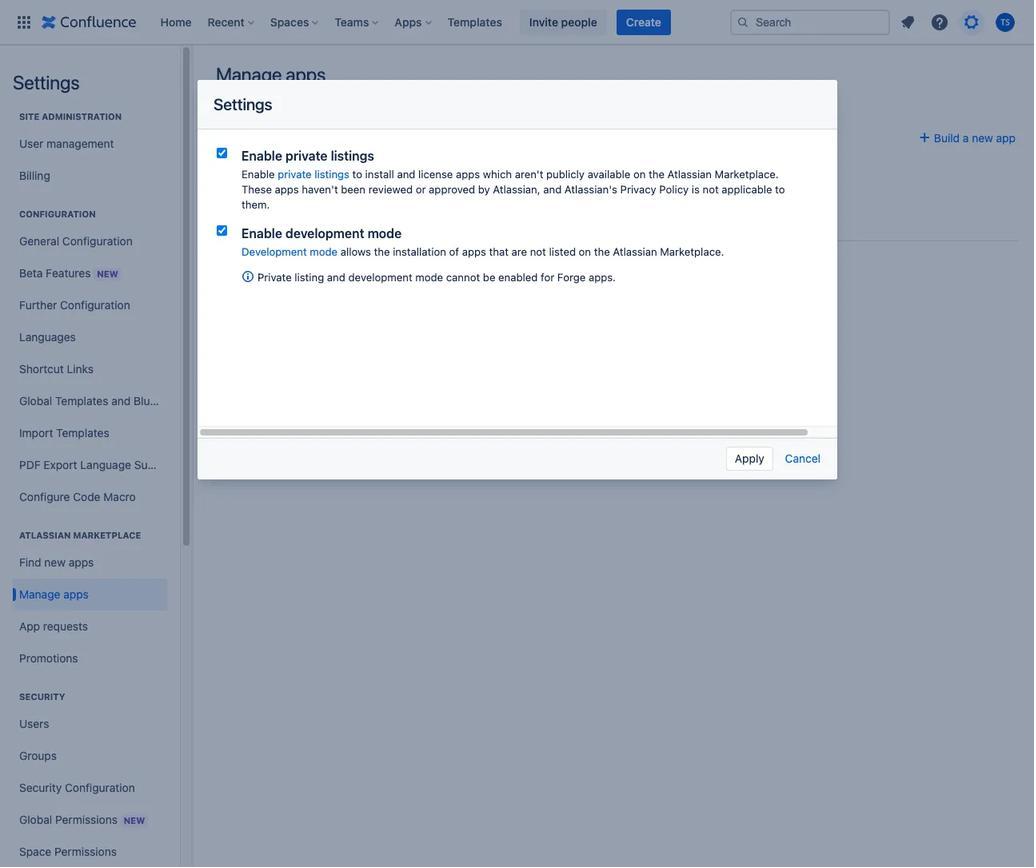 Task type: locate. For each thing, give the bounding box(es) containing it.
new
[[97, 268, 118, 279], [124, 815, 145, 826]]

1 vertical spatial user-
[[216, 183, 259, 205]]

new right 'find'
[[44, 556, 66, 569]]

and up reviewed
[[397, 168, 415, 180]]

1 vertical spatial not
[[530, 245, 546, 258]]

apps right these
[[274, 183, 299, 196]]

app
[[19, 620, 40, 633]]

or
[[415, 183, 426, 196]]

2 vertical spatial enable
[[241, 226, 282, 241]]

0 horizontal spatial mode
[[309, 245, 337, 258]]

1 horizontal spatial not
[[702, 183, 718, 196]]

templates link
[[443, 9, 507, 35]]

manage apps up app requests
[[19, 588, 89, 601]]

languages link
[[13, 322, 167, 354]]

apps inside enable development mode development mode allows the installation of apps that are not listed on the atlassian marketplace.
[[462, 245, 486, 258]]

installed down the private listings link
[[259, 183, 323, 205]]

0 vertical spatial manage
[[216, 63, 282, 86]]

new up space permissions link
[[124, 815, 145, 826]]

1 vertical spatial marketplace.
[[660, 245, 724, 258]]

1 vertical spatial installed
[[259, 183, 323, 205]]

configuration inside further configuration link
[[60, 298, 130, 312]]

configuration inside 'general configuration' link
[[62, 234, 133, 248]]

0 horizontal spatial not
[[530, 245, 546, 258]]

not right 'is'
[[702, 183, 718, 196]]

no
[[216, 218, 231, 231]]

apps up approved
[[456, 168, 480, 180]]

2 horizontal spatial the
[[648, 168, 664, 180]]

security configuration link
[[13, 773, 167, 805]]

0 vertical spatial marketplace.
[[714, 168, 778, 180]]

mode for mode
[[309, 245, 337, 258]]

new for permissions
[[124, 815, 145, 826]]

mode up (v1000.0.0.4c5ea99abbaa)
[[415, 271, 443, 284]]

0 vertical spatial new
[[972, 131, 993, 145]]

pdf
[[19, 458, 41, 472]]

apps
[[286, 63, 326, 86], [442, 103, 467, 117], [456, 168, 480, 180], [274, 183, 299, 196], [327, 183, 364, 205], [307, 218, 332, 231], [462, 245, 486, 258], [69, 556, 94, 569], [63, 588, 89, 601]]

listing
[[294, 271, 324, 284]]

aren't
[[514, 168, 543, 180]]

marketplace. up applicable
[[714, 168, 778, 180]]

banner
[[0, 0, 1034, 45]]

1 vertical spatial manage apps
[[19, 588, 89, 601]]

1 vertical spatial enable
[[241, 168, 274, 180]]

user-installed
[[440, 135, 512, 149]]

and up manager
[[327, 271, 345, 284]]

user- for user-installed apps
[[216, 183, 259, 205]]

0 vertical spatial settings
[[13, 71, 80, 94]]

3 enable from the top
[[241, 226, 282, 241]]

billing link
[[13, 160, 167, 192]]

1 vertical spatial new
[[124, 815, 145, 826]]

1 vertical spatial security
[[19, 781, 62, 795]]

2 security from the top
[[19, 781, 62, 795]]

app
[[996, 131, 1016, 145]]

by down cannot
[[467, 286, 477, 296]]

2 global from the top
[[19, 813, 52, 827]]

0 vertical spatial global
[[19, 394, 52, 408]]

0 vertical spatial new
[[97, 268, 118, 279]]

0 horizontal spatial new
[[44, 556, 66, 569]]

0 vertical spatial user-
[[440, 135, 469, 149]]

global templates and blueprints link
[[13, 386, 186, 418]]

universal
[[242, 286, 281, 296]]

atlassian up "apps."
[[613, 245, 657, 258]]

blueprints
[[134, 394, 186, 408]]

to up been in the left top of the page
[[352, 168, 362, 180]]

0 vertical spatial enable private listings
[[241, 149, 374, 163]]

user-installed apps
[[216, 183, 364, 205]]

found
[[335, 218, 365, 231]]

configure
[[19, 490, 70, 504]]

2 horizontal spatial mode
[[415, 271, 443, 284]]

manage down 'find'
[[19, 588, 60, 601]]

the right allows
[[374, 245, 390, 258]]

1 vertical spatial to
[[775, 183, 785, 196]]

configuration for further
[[60, 298, 130, 312]]

new up further configuration link in the top left of the page
[[97, 268, 118, 279]]

1 horizontal spatial user-
[[440, 135, 469, 149]]

0 vertical spatial development
[[285, 226, 364, 241]]

1 security from the top
[[19, 692, 65, 702]]

development inside enable development mode development mode allows the installation of apps that are not listed on the atlassian marketplace.
[[285, 226, 364, 241]]

security
[[19, 692, 65, 702], [19, 781, 62, 795]]

private up the user-installed apps
[[277, 168, 311, 180]]

Enable development mode checkbox
[[216, 225, 227, 236]]

on right listed
[[578, 245, 591, 258]]

site
[[19, 111, 39, 122]]

not right are
[[530, 245, 546, 258]]

billing
[[19, 169, 50, 182]]

global up space
[[19, 813, 52, 827]]

them.
[[241, 198, 269, 211]]

configuration up languages "link"
[[60, 298, 130, 312]]

1 horizontal spatial manage
[[216, 63, 282, 86]]

promotions
[[19, 652, 78, 665]]

enable private listings up the private listings link
[[241, 149, 374, 163]]

settings icon image
[[962, 12, 981, 32]]

by down which
[[478, 183, 490, 196]]

1 horizontal spatial by
[[478, 183, 490, 196]]

allows
[[340, 245, 371, 258]]

atlassian down be
[[479, 286, 517, 296]]

security down groups
[[19, 781, 62, 795]]

cancel
[[785, 452, 820, 466]]

listings up install on the top
[[330, 149, 374, 163]]

configuration down groups link
[[65, 781, 135, 795]]

audit
[[228, 250, 255, 264]]

permissions down global permissions new at left
[[54, 845, 117, 859]]

global inside security "group"
[[19, 813, 52, 827]]

license
[[418, 168, 453, 180]]

settings up 'listing' at the left
[[298, 250, 340, 264]]

features
[[46, 266, 91, 280]]

to right applicable
[[775, 183, 785, 196]]

0 horizontal spatial manage apps
[[19, 588, 89, 601]]

1 horizontal spatial manage apps
[[216, 63, 326, 86]]

0 vertical spatial manage apps
[[216, 63, 326, 86]]

general
[[19, 234, 59, 248]]

installed up which
[[469, 135, 512, 149]]

and
[[379, 103, 399, 117], [397, 168, 415, 180], [543, 183, 561, 196], [327, 271, 345, 284], [111, 394, 131, 408]]

manager
[[312, 286, 349, 296]]

support
[[134, 458, 176, 472]]

installed for user-installed apps
[[259, 183, 323, 205]]

user management
[[19, 137, 114, 150]]

manage
[[216, 63, 282, 86], [19, 588, 60, 601]]

global up import
[[19, 394, 52, 408]]

groups
[[19, 749, 57, 763]]

1 vertical spatial enable private listings
[[241, 168, 349, 180]]

2 vertical spatial mode
[[415, 271, 443, 284]]

development up 'settings' link
[[285, 226, 364, 241]]

applicable
[[721, 183, 772, 196]]

site administration group
[[13, 94, 167, 197]]

1 vertical spatial manage
[[19, 588, 60, 601]]

0 vertical spatial listings
[[330, 149, 374, 163]]

and left blueprints
[[111, 394, 131, 408]]

private listing and development mode cannot be enabled for forge apps.
[[257, 271, 616, 284]]

configuration
[[19, 209, 96, 219], [62, 234, 133, 248], [60, 298, 130, 312], [65, 781, 135, 795]]

apps
[[395, 15, 422, 28]]

installed up development mode link
[[261, 218, 304, 231]]

user- for user-installed
[[440, 135, 469, 149]]

no user-installed apps found in your confluence instance.
[[216, 218, 515, 231]]

templates for import templates
[[56, 426, 109, 440]]

0 vertical spatial not
[[702, 183, 718, 196]]

atlassian,
[[493, 183, 540, 196]]

atlassian marketplace
[[19, 530, 141, 541]]

0 vertical spatial permissions
[[55, 813, 118, 827]]

1 vertical spatial by
[[467, 286, 477, 296]]

settings up site
[[13, 71, 80, 94]]

settings dialog
[[197, 80, 849, 480]]

and inside configuration 'group'
[[111, 394, 131, 408]]

space permissions
[[19, 845, 117, 859]]

manage up can
[[216, 63, 282, 86]]

confluence image
[[42, 12, 136, 32], [42, 12, 136, 32]]

1 vertical spatial new
[[44, 556, 66, 569]]

0 vertical spatial mode
[[367, 226, 401, 241]]

these
[[241, 183, 272, 196]]

on up privacy on the top
[[633, 168, 645, 180]]

configuration up beta features new
[[62, 234, 133, 248]]

the up the "policy" on the top right of the page
[[648, 168, 664, 180]]

which
[[483, 168, 512, 180]]

1 vertical spatial mode
[[309, 245, 337, 258]]

be
[[483, 271, 495, 284]]

create
[[626, 15, 661, 28]]

0 vertical spatial on
[[633, 168, 645, 180]]

mode up allows
[[367, 226, 401, 241]]

atlassian up 'is'
[[667, 168, 711, 180]]

manage apps inside atlassian marketplace group
[[19, 588, 89, 601]]

manage inside atlassian marketplace group
[[19, 588, 60, 601]]

installed
[[469, 135, 512, 149], [259, 183, 323, 205], [261, 218, 304, 231]]

1 global from the top
[[19, 394, 52, 408]]

1 horizontal spatial settings
[[213, 95, 272, 113]]

2 enable private listings from the top
[[241, 168, 349, 180]]

user- up user-
[[216, 183, 259, 205]]

1 vertical spatial global
[[19, 813, 52, 827]]

0 vertical spatial templates
[[448, 15, 502, 28]]

0 horizontal spatial on
[[578, 245, 591, 258]]

enable private listings up the user-installed apps
[[241, 168, 349, 180]]

global
[[19, 394, 52, 408], [19, 813, 52, 827]]

enable,
[[339, 103, 376, 117]]

the universal plugin manager (v1000.0.0.4c5ea99abbaa) by atlassian
[[224, 286, 517, 296]]

1 horizontal spatial new
[[124, 815, 145, 826]]

0 horizontal spatial user-
[[216, 183, 259, 205]]

permissions down security configuration link
[[55, 813, 118, 827]]

0 vertical spatial security
[[19, 692, 65, 702]]

0 vertical spatial enable
[[241, 149, 282, 163]]

templates right "apps" popup button
[[448, 15, 502, 28]]

global inside global templates and blueprints link
[[19, 394, 52, 408]]

can
[[238, 103, 257, 117]]

global for global templates and blueprints
[[19, 394, 52, 408]]

new inside global permissions new
[[124, 815, 145, 826]]

0 vertical spatial to
[[352, 168, 362, 180]]

0 horizontal spatial new
[[97, 268, 118, 279]]

app requests
[[19, 620, 88, 633]]

None field
[[216, 130, 405, 154]]

2 vertical spatial templates
[[56, 426, 109, 440]]

policy
[[659, 183, 688, 196]]

1 vertical spatial listings
[[314, 168, 349, 180]]

been
[[341, 183, 365, 196]]

listings up the haven't
[[314, 168, 349, 180]]

marketplace. inside to install and license apps which aren't publicly available on the atlassian marketplace. these apps haven't been reviewed or approved by atlassian, and atlassian's privacy policy is not applicable to them.
[[714, 168, 778, 180]]

0 horizontal spatial manage
[[19, 588, 60, 601]]

1 horizontal spatial to
[[775, 183, 785, 196]]

1 vertical spatial templates
[[55, 394, 108, 408]]

marketplace
[[73, 530, 141, 541]]

new inside beta features new
[[97, 268, 118, 279]]

atlassian up find new apps
[[19, 530, 71, 541]]

mode up 'listing' at the left
[[309, 245, 337, 258]]

not inside to install and license apps which aren't publicly available on the atlassian marketplace. these apps haven't been reviewed or approved by atlassian, and atlassian's privacy policy is not applicable to them.
[[702, 183, 718, 196]]

configure code macro
[[19, 490, 136, 504]]

development up the universal plugin manager (v1000.0.0.4c5ea99abbaa) by atlassian
[[348, 271, 412, 284]]

1 vertical spatial settings
[[213, 95, 272, 113]]

0 horizontal spatial to
[[352, 168, 362, 180]]

private
[[257, 271, 291, 284]]

development
[[285, 226, 364, 241], [348, 271, 412, 284]]

security configuration
[[19, 781, 135, 795]]

small image
[[918, 131, 931, 144]]

templates
[[448, 15, 502, 28], [55, 394, 108, 408], [56, 426, 109, 440]]

private up the private listings link
[[285, 149, 327, 163]]

marketplace. down 'is'
[[660, 245, 724, 258]]

global permissions new
[[19, 813, 145, 827]]

users link
[[13, 709, 167, 741]]

shortcut links
[[19, 362, 94, 376]]

and left disable
[[379, 103, 399, 117]]

configuration inside security configuration link
[[65, 781, 135, 795]]

apps right of
[[462, 245, 486, 258]]

search image
[[737, 16, 749, 28]]

templates inside global element
[[448, 15, 502, 28]]

templates down links
[[55, 394, 108, 408]]

apps up the requests
[[63, 588, 89, 601]]

1 vertical spatial permissions
[[54, 845, 117, 859]]

beta
[[19, 266, 43, 280]]

to
[[352, 168, 362, 180], [775, 183, 785, 196]]

templates up pdf export language support link
[[56, 426, 109, 440]]

manage apps
[[216, 63, 326, 86], [19, 588, 89, 601]]

0 vertical spatial installed
[[469, 135, 512, 149]]

new right a
[[972, 131, 993, 145]]

security up users
[[19, 692, 65, 702]]

2 vertical spatial settings
[[298, 250, 340, 264]]

0 vertical spatial by
[[478, 183, 490, 196]]

user- up license
[[440, 135, 469, 149]]

by inside to install and license apps which aren't publicly available on the atlassian marketplace. these apps haven't been reviewed or approved by atlassian, and atlassian's privacy policy is not applicable to them.
[[478, 183, 490, 196]]

listed
[[549, 245, 576, 258]]

settings up "enable private listings" checkbox
[[213, 95, 272, 113]]

1 vertical spatial on
[[578, 245, 591, 258]]

1 horizontal spatial new
[[972, 131, 993, 145]]

available
[[587, 168, 630, 180]]

1 horizontal spatial on
[[633, 168, 645, 180]]

manage apps up install,
[[216, 63, 326, 86]]

the up "apps."
[[594, 245, 610, 258]]

promotions link
[[13, 643, 167, 675]]



Task type: vqa. For each thing, say whether or not it's contained in the screenshot.
the leftmost new
yes



Task type: describe. For each thing, give the bounding box(es) containing it.
update,
[[296, 103, 336, 117]]

security group
[[13, 675, 167, 868]]

mode for and
[[415, 271, 443, 284]]

management
[[47, 137, 114, 150]]

marketplace. inside enable development mode development mode allows the installation of apps that are not listed on the atlassian marketplace.
[[660, 245, 724, 258]]

language
[[80, 458, 131, 472]]

0 horizontal spatial settings
[[13, 71, 80, 94]]

find new apps
[[19, 556, 94, 569]]

apps up "update,"
[[286, 63, 326, 86]]

user management link
[[13, 128, 167, 160]]

global for global permissions new
[[19, 813, 52, 827]]

and for development
[[327, 271, 345, 284]]

links
[[67, 362, 94, 376]]

apps button
[[390, 9, 438, 35]]

0 vertical spatial private
[[285, 149, 327, 163]]

permissions for global
[[55, 813, 118, 827]]

audit log
[[228, 250, 274, 264]]

apply button
[[726, 447, 773, 471]]

home
[[160, 15, 192, 28]]

2 enable from the top
[[241, 168, 274, 180]]

configuration for general
[[62, 234, 133, 248]]

Search field
[[730, 9, 890, 35]]

banner containing home
[[0, 0, 1034, 45]]

apps down atlassian marketplace
[[69, 556, 94, 569]]

create link
[[616, 9, 671, 35]]

info image
[[241, 270, 254, 283]]

configuration up general
[[19, 209, 96, 219]]

new for features
[[97, 268, 118, 279]]

configuration group
[[13, 192, 186, 518]]

macro
[[103, 490, 136, 504]]

build
[[934, 131, 960, 145]]

0 horizontal spatial by
[[467, 286, 477, 296]]

cancel button
[[784, 447, 821, 471]]

user
[[19, 137, 44, 150]]

administration
[[42, 111, 122, 122]]

shortcut
[[19, 362, 64, 376]]

plugin
[[284, 286, 310, 296]]

2 horizontal spatial settings
[[298, 250, 340, 264]]

settings link
[[298, 250, 340, 264]]

import templates link
[[13, 418, 167, 450]]

users
[[19, 717, 49, 731]]

cannot
[[446, 271, 480, 284]]

and down publicly
[[543, 183, 561, 196]]

invite people
[[529, 15, 597, 28]]

for
[[540, 271, 554, 284]]

atlassian inside enable development mode development mode allows the installation of apps that are not listed on the atlassian marketplace.
[[613, 245, 657, 258]]

apps left found
[[307, 218, 332, 231]]

pdf export language support link
[[13, 450, 176, 482]]

development
[[241, 245, 307, 258]]

settings inside dialog
[[213, 95, 272, 113]]

not inside enable development mode development mode allows the installation of apps that are not listed on the atlassian marketplace.
[[530, 245, 546, 258]]

publicly
[[546, 168, 584, 180]]

configuration for security
[[65, 781, 135, 795]]

the
[[224, 286, 240, 296]]

enable inside enable development mode development mode allows the installation of apps that are not listed on the atlassian marketplace.
[[241, 226, 282, 241]]

general configuration link
[[13, 226, 167, 258]]

apply
[[735, 452, 764, 466]]

the inside to install and license apps which aren't publicly available on the atlassian marketplace. these apps haven't been reviewed or approved by atlassian, and atlassian's privacy policy is not applicable to them.
[[648, 168, 664, 180]]

on inside enable development mode development mode allows the installation of apps that are not listed on the atlassian marketplace.
[[578, 245, 591, 258]]

spaces button
[[265, 9, 325, 35]]

development mode link
[[241, 245, 337, 258]]

atlassian inside to install and license apps which aren't publicly available on the atlassian marketplace. these apps haven't been reviewed or approved by atlassian, and atlassian's privacy policy is not applicable to them.
[[667, 168, 711, 180]]

your
[[380, 218, 403, 231]]

a
[[963, 131, 969, 145]]

log
[[258, 250, 274, 264]]

1 enable private listings from the top
[[241, 149, 374, 163]]

enable development mode development mode allows the installation of apps that are not listed on the atlassian marketplace.
[[241, 226, 724, 258]]

export
[[44, 458, 77, 472]]

installed for user-installed
[[469, 135, 512, 149]]

security for security
[[19, 692, 65, 702]]

confluence
[[406, 218, 465, 231]]

atlassian's
[[564, 183, 617, 196]]

people
[[561, 15, 597, 28]]

instance.
[[468, 218, 515, 231]]

import
[[19, 426, 53, 440]]

2 vertical spatial installed
[[261, 218, 304, 231]]

private listings link
[[277, 168, 349, 180]]

security for security configuration
[[19, 781, 62, 795]]

permissions for space
[[54, 845, 117, 859]]

enabled
[[498, 271, 537, 284]]

you can install, update, enable, and disable apps here.
[[216, 103, 499, 117]]

global element
[[10, 0, 727, 44]]

1 vertical spatial private
[[277, 168, 311, 180]]

privacy
[[620, 183, 656, 196]]

build a new app
[[931, 131, 1016, 145]]

templates for global templates and blueprints
[[55, 394, 108, 408]]

reviewed
[[368, 183, 412, 196]]

atlassian marketplace group
[[13, 514, 167, 680]]

atlassian inside group
[[19, 530, 71, 541]]

user-
[[234, 218, 261, 231]]

1 horizontal spatial the
[[594, 245, 610, 258]]

groups link
[[13, 741, 167, 773]]

install,
[[260, 103, 293, 117]]

requests
[[43, 620, 88, 633]]

you
[[216, 103, 235, 117]]

forge
[[557, 271, 585, 284]]

apps left here.
[[442, 103, 467, 117]]

find new apps link
[[13, 547, 167, 579]]

installation
[[392, 245, 446, 258]]

build a new app link
[[918, 131, 1016, 145]]

install
[[365, 168, 394, 180]]

1 horizontal spatial mode
[[367, 226, 401, 241]]

1 enable from the top
[[241, 149, 282, 163]]

beta features new
[[19, 266, 118, 280]]

home link
[[156, 9, 196, 35]]

pdf export language support
[[19, 458, 176, 472]]

apps.
[[588, 271, 616, 284]]

find
[[19, 556, 41, 569]]

1 vertical spatial development
[[348, 271, 412, 284]]

to install and license apps which aren't publicly available on the atlassian marketplace. these apps haven't been reviewed or approved by atlassian, and atlassian's privacy policy is not applicable to them.
[[241, 168, 785, 211]]

and for blueprints
[[111, 394, 131, 408]]

Enable private listings checkbox
[[216, 148, 227, 158]]

and for license
[[397, 168, 415, 180]]

0 horizontal spatial the
[[374, 245, 390, 258]]

on inside to install and license apps which aren't publicly available on the atlassian marketplace. these apps haven't been reviewed or approved by atlassian, and atlassian's privacy policy is not applicable to them.
[[633, 168, 645, 180]]

haven't
[[301, 183, 338, 196]]

import templates
[[19, 426, 109, 440]]

new inside atlassian marketplace group
[[44, 556, 66, 569]]

apps up found
[[327, 183, 364, 205]]

languages
[[19, 330, 76, 344]]

here.
[[470, 103, 496, 117]]



